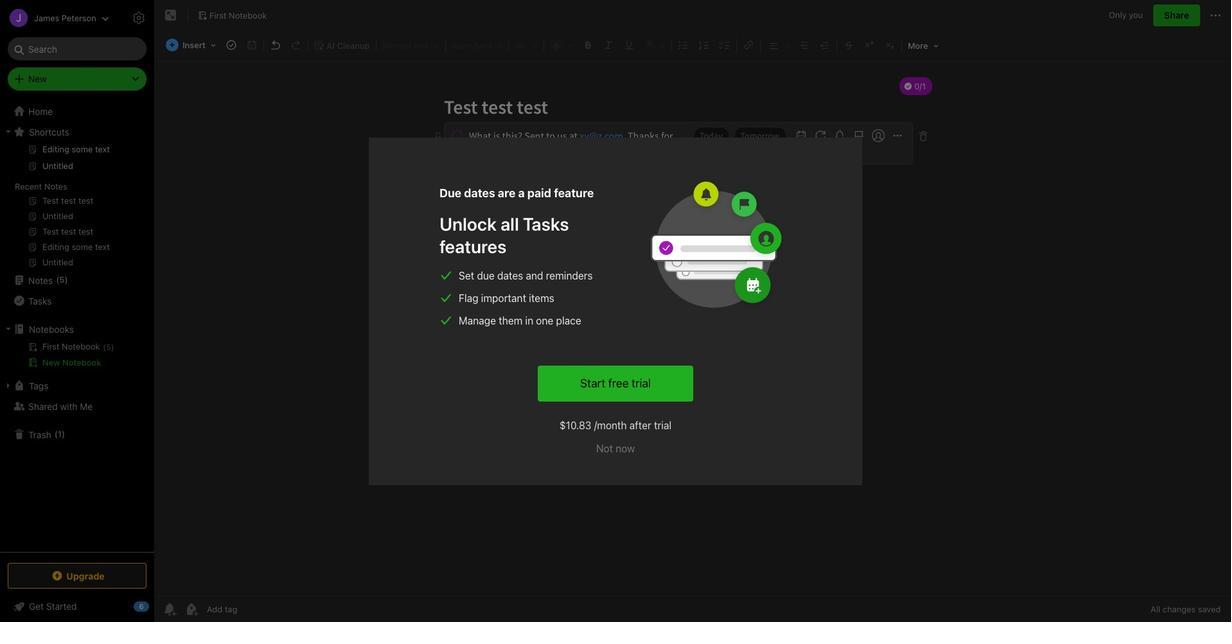 Task type: describe. For each thing, give the bounding box(es) containing it.
only
[[1109, 10, 1127, 20]]

changes
[[1163, 604, 1196, 614]]

notes inside 'recent notes' group
[[44, 181, 67, 192]]

in
[[525, 315, 534, 326]]

not
[[596, 443, 613, 454]]

unlock all tasks features
[[440, 213, 569, 257]]

unlock
[[440, 213, 497, 234]]

expand tags image
[[3, 380, 13, 391]]

/month
[[594, 419, 627, 431]]

1
[[58, 429, 62, 439]]

new for new notebook
[[42, 357, 60, 368]]

settings image
[[131, 10, 147, 26]]

features
[[440, 236, 507, 257]]

them
[[499, 315, 523, 326]]

me
[[80, 401, 93, 412]]

and
[[526, 270, 543, 281]]

task image
[[222, 36, 240, 54]]

paid
[[527, 186, 551, 200]]

flag important items
[[459, 292, 555, 304]]

heading level image
[[378, 36, 444, 54]]

expand notebooks image
[[3, 324, 13, 334]]

5
[[59, 275, 65, 285]]

shared with me
[[28, 401, 93, 412]]

not now
[[596, 443, 635, 454]]

you
[[1129, 10, 1143, 20]]

1 vertical spatial trial
[[654, 419, 672, 431]]

notebooks
[[29, 324, 74, 335]]

upgrade
[[66, 570, 105, 581]]

important
[[481, 292, 526, 304]]

add tag image
[[184, 602, 199, 617]]

new for new
[[28, 73, 47, 84]]

now
[[616, 443, 635, 454]]

reminders
[[546, 270, 593, 281]]

all
[[501, 213, 519, 234]]

0 vertical spatial dates
[[464, 186, 495, 200]]

more image
[[904, 36, 943, 54]]

recent notes
[[15, 181, 67, 192]]

tags
[[29, 380, 48, 391]]

all
[[1151, 604, 1161, 614]]

new notebook group
[[0, 339, 154, 375]]

add a reminder image
[[162, 602, 177, 617]]

recent
[[15, 181, 42, 192]]

items
[[529, 292, 555, 304]]

home
[[28, 106, 53, 117]]

due dates are a paid feature
[[440, 186, 594, 200]]

saved
[[1198, 604, 1221, 614]]

tags button
[[0, 375, 154, 396]]

alignment image
[[762, 36, 794, 54]]

new button
[[8, 67, 147, 91]]

undo image
[[267, 36, 285, 54]]

recent notes group
[[0, 142, 154, 275]]

manage them in one place
[[459, 315, 581, 326]]

notes inside notes ( 5 )
[[28, 275, 53, 286]]

share
[[1165, 10, 1190, 21]]



Task type: locate. For each thing, give the bounding box(es) containing it.
) for notes
[[65, 275, 68, 285]]

with
[[60, 401, 77, 412]]

feature
[[554, 186, 594, 200]]

new up tags at the left bottom
[[42, 357, 60, 368]]

note window element
[[154, 0, 1231, 622]]

font size image
[[510, 36, 542, 54]]

are
[[498, 186, 516, 200]]

one
[[536, 315, 554, 326]]

1 vertical spatial notebook
[[62, 357, 101, 368]]

new inside new notebook button
[[42, 357, 60, 368]]

0 horizontal spatial notebook
[[62, 357, 101, 368]]

( inside trash ( 1 )
[[54, 429, 58, 439]]

1 vertical spatial tasks
[[28, 295, 52, 306]]

1 horizontal spatial notebook
[[229, 10, 267, 20]]

flag
[[459, 292, 479, 304]]

dates left are
[[464, 186, 495, 200]]

0 vertical spatial trial
[[632, 376, 651, 390]]

not now link
[[596, 441, 635, 456]]

) inside notes ( 5 )
[[65, 275, 68, 285]]

notebook up tags button
[[62, 357, 101, 368]]

tree containing home
[[0, 101, 154, 551]]

tasks down paid
[[523, 213, 569, 234]]

) right 'trash'
[[62, 429, 65, 439]]

all changes saved
[[1151, 604, 1221, 614]]

trial right free
[[632, 376, 651, 390]]

notes left 5
[[28, 275, 53, 286]]

notes right recent
[[44, 181, 67, 192]]

notes ( 5 )
[[28, 275, 68, 286]]

set due dates and reminders
[[459, 270, 593, 281]]

trash ( 1 )
[[28, 429, 65, 440]]

upgrade button
[[8, 563, 147, 589]]

( for trash
[[54, 429, 58, 439]]

1 vertical spatial dates
[[497, 270, 523, 281]]

trial inside button
[[632, 376, 651, 390]]

0 vertical spatial (
[[56, 275, 59, 285]]

place
[[556, 315, 581, 326]]

( inside notes ( 5 )
[[56, 275, 59, 285]]

Note Editor text field
[[154, 62, 1231, 596]]

share button
[[1154, 4, 1201, 26]]

notebook for first notebook
[[229, 10, 267, 20]]

after
[[630, 419, 652, 431]]

new notebook
[[42, 357, 101, 368]]

notebook
[[229, 10, 267, 20], [62, 357, 101, 368]]

0 horizontal spatial tasks
[[28, 295, 52, 306]]

) up tasks button
[[65, 275, 68, 285]]

trash
[[28, 429, 51, 440]]

tasks down notes ( 5 )
[[28, 295, 52, 306]]

start free trial
[[580, 376, 651, 390]]

expand note image
[[163, 8, 179, 23]]

only you
[[1109, 10, 1143, 20]]

shared
[[28, 401, 58, 412]]

start
[[580, 376, 606, 390]]

start free trial button
[[538, 365, 693, 401]]

dates
[[464, 186, 495, 200], [497, 270, 523, 281]]

tasks inside the unlock all tasks features
[[523, 213, 569, 234]]

new inside new popup button
[[28, 73, 47, 84]]

( for notes
[[56, 275, 59, 285]]

$10.83
[[560, 419, 592, 431]]

0 horizontal spatial dates
[[464, 186, 495, 200]]

notebooks link
[[0, 319, 154, 339]]

tree
[[0, 101, 154, 551]]

) for trash
[[62, 429, 65, 439]]

free
[[608, 376, 629, 390]]

1 vertical spatial new
[[42, 357, 60, 368]]

first notebook
[[210, 10, 267, 20]]

1 horizontal spatial dates
[[497, 270, 523, 281]]

notebook inside button
[[62, 357, 101, 368]]

a
[[518, 186, 525, 200]]

tasks button
[[0, 291, 154, 311]]

)
[[65, 275, 68, 285], [62, 429, 65, 439]]

0 vertical spatial notebook
[[229, 10, 267, 20]]

due
[[440, 186, 462, 200]]

(
[[56, 275, 59, 285], [54, 429, 58, 439]]

due
[[477, 270, 495, 281]]

highlight image
[[639, 36, 670, 54]]

new notebook button
[[0, 355, 154, 370]]

trial right after
[[654, 419, 672, 431]]

notebook for new notebook
[[62, 357, 101, 368]]

set
[[459, 270, 474, 281]]

shortcuts button
[[0, 121, 154, 142]]

0 vertical spatial tasks
[[523, 213, 569, 234]]

( up tasks button
[[56, 275, 59, 285]]

notebook right "first"
[[229, 10, 267, 20]]

shortcuts
[[29, 126, 69, 137]]

new up home
[[28, 73, 47, 84]]

notes
[[44, 181, 67, 192], [28, 275, 53, 286]]

1 vertical spatial (
[[54, 429, 58, 439]]

1 horizontal spatial tasks
[[523, 213, 569, 234]]

trial
[[632, 376, 651, 390], [654, 419, 672, 431]]

1 vertical spatial notes
[[28, 275, 53, 286]]

new
[[28, 73, 47, 84], [42, 357, 60, 368]]

0 vertical spatial )
[[65, 275, 68, 285]]

first
[[210, 10, 227, 20]]

shared with me link
[[0, 396, 154, 416]]

) inside trash ( 1 )
[[62, 429, 65, 439]]

font family image
[[447, 36, 507, 54]]

0 vertical spatial notes
[[44, 181, 67, 192]]

dates up the "flag important items"
[[497, 270, 523, 281]]

manage
[[459, 315, 496, 326]]

home link
[[0, 101, 154, 121]]

( right 'trash'
[[54, 429, 58, 439]]

None search field
[[17, 37, 138, 60]]

font color image
[[546, 36, 578, 54]]

1 horizontal spatial trial
[[654, 419, 672, 431]]

insert image
[[163, 36, 220, 54]]

Search text field
[[17, 37, 138, 60]]

1 vertical spatial )
[[62, 429, 65, 439]]

0 vertical spatial new
[[28, 73, 47, 84]]

0 horizontal spatial trial
[[632, 376, 651, 390]]

tasks
[[523, 213, 569, 234], [28, 295, 52, 306]]

first notebook button
[[193, 6, 271, 24]]

notebook inside "button"
[[229, 10, 267, 20]]

$10.83 /month after trial
[[560, 419, 672, 431]]

tasks inside button
[[28, 295, 52, 306]]



Task type: vqa. For each thing, say whether or not it's contained in the screenshot.
Share Button on the top right of page
yes



